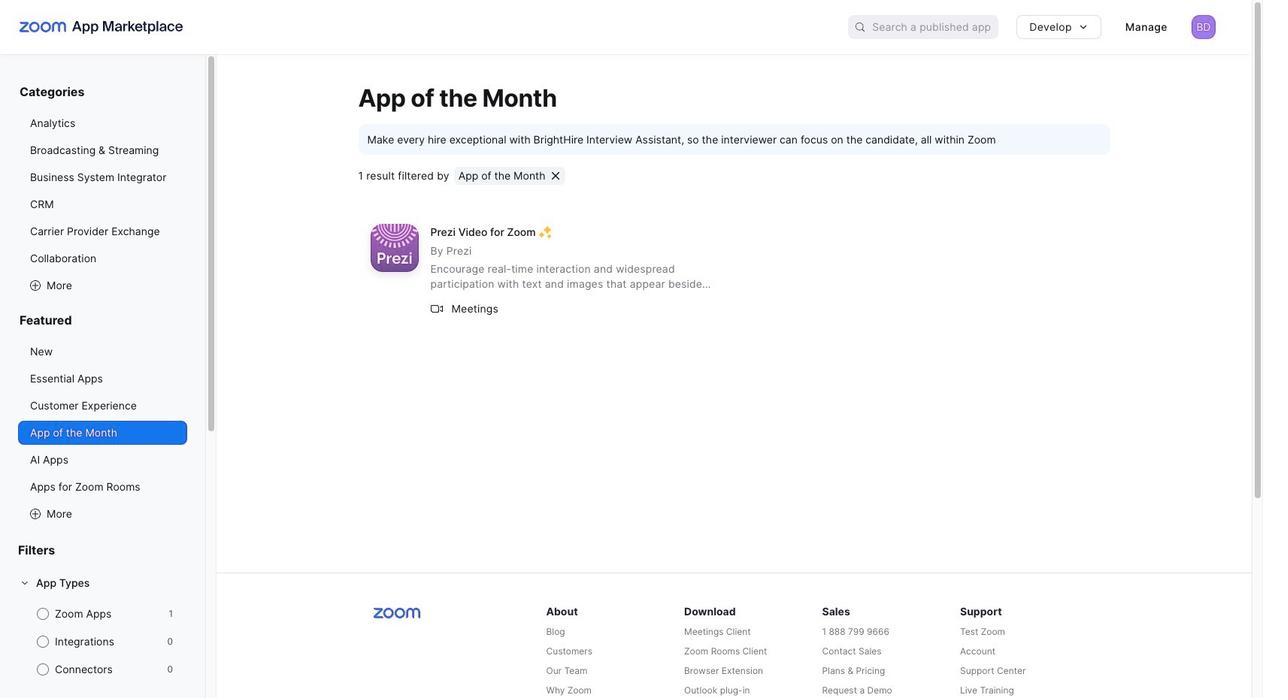 Task type: vqa. For each thing, say whether or not it's contained in the screenshot.
answers, on the left top of page
no



Task type: locate. For each thing, give the bounding box(es) containing it.
banner
[[0, 0, 1252, 54]]

Search text field
[[872, 16, 999, 38]]

search a published app element
[[848, 15, 999, 39]]



Task type: describe. For each thing, give the bounding box(es) containing it.
current user is barb dwyer element
[[1192, 15, 1216, 39]]



